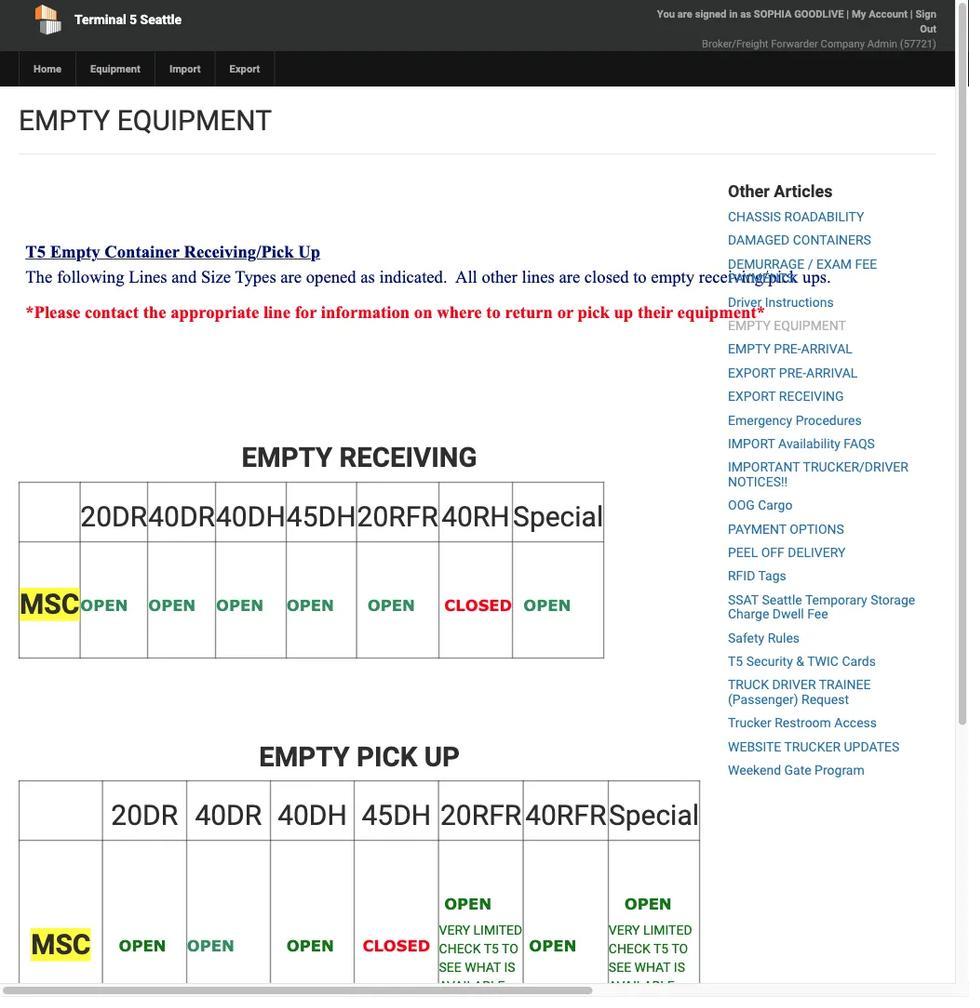 Task type: describe. For each thing, give the bounding box(es) containing it.
access
[[834, 716, 877, 731]]

damaged
[[728, 233, 790, 248]]

instructions
[[765, 295, 834, 310]]

export link
[[215, 51, 274, 87]]

restroom
[[775, 716, 831, 731]]

terminal 5 seattle
[[74, 12, 182, 27]]

safety
[[728, 631, 765, 646]]

important
[[728, 460, 800, 475]]

1 see from the left
[[439, 960, 462, 976]]

0 vertical spatial seattle
[[140, 12, 182, 27]]

empty receiving
[[242, 442, 477, 474]]

import
[[728, 436, 775, 452]]

following
[[57, 267, 124, 286]]

website
[[728, 739, 781, 755]]

weekend gate program link
[[728, 763, 865, 778]]

40rh
[[441, 500, 510, 533]]

up
[[424, 741, 460, 773]]

peel off delivery link
[[728, 545, 846, 561]]

off
[[761, 545, 785, 561]]

as inside you are signed in as sophia goodlive | my account | sign out broker/freight forwarder company admin (57721)
[[740, 8, 751, 20]]

closed
[[584, 267, 629, 286]]

1 horizontal spatial 20rfr
[[440, 799, 522, 832]]

seattle inside other articles chassis roadability damaged containers demurrage / exam fee payments driver instructions empty equipment empty pre-arrival export pre-arrival export receiving emergency procedures import availability faqs important trucker/driver notices!! oog cargo payment options peel off delivery rfid tags ssat seattle temporary storage charge dwell fee safety rules t5 security & twic cards truck driver trainee (passenger) request trucker restroom access website trucker updates weekend gate program
[[762, 593, 802, 608]]

2 limited from the left
[[643, 923, 692, 939]]

2 to from the left
[[672, 942, 688, 957]]

the
[[143, 302, 166, 321]]

important trucker/driver notices!! link
[[728, 460, 909, 490]]

2 very limited check t5 to see what is available from the left
[[609, 923, 692, 994]]

dwell
[[772, 607, 804, 622]]

1 is from the left
[[504, 960, 515, 976]]

opened
[[306, 267, 356, 286]]

cards
[[842, 654, 876, 670]]

security
[[746, 654, 793, 670]]

1 vertical spatial receiving
[[339, 442, 477, 474]]

&
[[796, 654, 804, 670]]

receiving/pick
[[699, 267, 798, 286]]

t5 empty container receiving/pick up
[[25, 243, 320, 262]]

or
[[557, 302, 574, 321]]

information
[[321, 302, 410, 321]]

where
[[437, 302, 482, 321]]

home link
[[19, 51, 75, 87]]

chassis
[[728, 209, 781, 225]]

program
[[815, 763, 865, 778]]

updates
[[844, 739, 900, 755]]

0 vertical spatial pre-
[[774, 342, 801, 357]]

0 vertical spatial 40dh
[[216, 500, 286, 533]]

0 vertical spatial 40dr
[[148, 500, 215, 533]]

equipment
[[90, 63, 140, 75]]

rfid tags link
[[728, 569, 786, 584]]

storage
[[871, 593, 915, 608]]

weekend
[[728, 763, 781, 778]]

0 horizontal spatial special
[[513, 500, 603, 533]]

you are signed in as sophia goodlive | my account | sign out broker/freight forwarder company admin (57721)
[[657, 8, 937, 50]]

trucker restroom access link
[[728, 716, 877, 731]]

truck driver trainee (passenger) request link
[[728, 678, 871, 708]]

1 available from the left
[[439, 979, 505, 994]]

/
[[808, 257, 813, 272]]

equipment*
[[677, 302, 765, 321]]

20dr 40dr 40dh 45dh 20rfr 40rh special
[[80, 500, 603, 533]]

5
[[129, 12, 137, 27]]

0 horizontal spatial 20rfr
[[357, 500, 438, 533]]

1 vertical spatial special
[[609, 799, 699, 832]]

size
[[201, 267, 231, 286]]

notices!!
[[728, 474, 788, 490]]

1 check from the left
[[439, 942, 481, 957]]

empty pick up
[[259, 741, 460, 773]]

request
[[802, 692, 849, 708]]

emergency
[[728, 413, 792, 428]]

2 very from the left
[[609, 923, 640, 939]]

twic
[[807, 654, 839, 670]]

demurrage
[[728, 257, 805, 272]]

my
[[852, 8, 866, 20]]

1 vertical spatial 40dr
[[195, 799, 262, 832]]

1 vertical spatial pre-
[[779, 365, 806, 381]]

cargo
[[758, 498, 793, 513]]

2 check from the left
[[609, 942, 651, 957]]

1 what from the left
[[465, 960, 501, 976]]

signed
[[695, 8, 726, 20]]

msc for msc open
[[20, 588, 79, 621]]

20dr for 20dr
[[111, 799, 178, 832]]

2 what from the left
[[634, 960, 671, 976]]

2 is from the left
[[674, 960, 685, 976]]

msc open
[[20, 588, 128, 621]]

ssat
[[728, 593, 759, 608]]

import availability faqs link
[[728, 436, 875, 452]]

you
[[657, 8, 675, 20]]

0 horizontal spatial equipment
[[117, 104, 272, 137]]

are inside you are signed in as sophia goodlive | my account | sign out broker/freight forwarder company admin (57721)
[[678, 8, 692, 20]]

emergency procedures link
[[728, 413, 862, 428]]

temporary
[[805, 593, 867, 608]]

20dr for 20dr 40dr 40dh 45dh 20rfr 40rh special
[[80, 500, 147, 533]]

1 vertical spatial arrival
[[806, 365, 858, 381]]

trucker
[[728, 716, 771, 731]]

(57721)
[[900, 38, 937, 50]]

types
[[235, 267, 276, 286]]

driver instructions link
[[728, 295, 834, 310]]

1 vertical spatial as
[[361, 267, 375, 286]]

truck
[[728, 678, 769, 693]]

2 | from the left
[[910, 8, 913, 20]]

availability
[[778, 436, 840, 452]]

export pre-arrival link
[[728, 365, 858, 381]]

(passenger)
[[728, 692, 798, 708]]

1 | from the left
[[847, 8, 849, 20]]

pick
[[578, 302, 610, 321]]

charge
[[728, 607, 769, 622]]

for
[[295, 302, 317, 321]]

lines
[[129, 267, 167, 286]]

the following lines and size types are opened as indicated.  all other lines are closed to empty receiving/pick ups.
[[25, 267, 831, 286]]



Task type: vqa. For each thing, say whether or not it's contained in the screenshot.
the bottommost be
no



Task type: locate. For each thing, give the bounding box(es) containing it.
roadability
[[784, 209, 864, 225]]

2 export from the top
[[728, 389, 776, 404]]

0 vertical spatial msc
[[20, 588, 79, 621]]

as right in on the right
[[740, 8, 751, 20]]

empty up 20dr 40dr 40dh 45dh 20rfr 40rh special
[[242, 442, 333, 474]]

1 horizontal spatial are
[[559, 267, 580, 286]]

1 horizontal spatial special
[[609, 799, 699, 832]]

equipment
[[117, 104, 272, 137], [774, 318, 846, 334]]

1 vertical spatial equipment
[[774, 318, 846, 334]]

return
[[505, 302, 553, 321]]

special right 40rh
[[513, 500, 603, 533]]

1 to from the left
[[502, 942, 518, 957]]

special right 40rfr
[[609, 799, 699, 832]]

delivery
[[788, 545, 846, 561]]

0 horizontal spatial see
[[439, 960, 462, 976]]

on
[[414, 302, 432, 321]]

1 very from the left
[[439, 923, 470, 939]]

1 horizontal spatial to
[[633, 267, 647, 286]]

terminal
[[74, 12, 126, 27]]

0 horizontal spatial receiving
[[339, 442, 477, 474]]

peel
[[728, 545, 758, 561]]

0 horizontal spatial very
[[439, 923, 470, 939]]

1 horizontal spatial closed
[[444, 596, 512, 614]]

gate
[[784, 763, 811, 778]]

equipment link
[[75, 51, 154, 87]]

seattle right 5 at the left top of page
[[140, 12, 182, 27]]

1 horizontal spatial very limited check t5 to see what is available
[[609, 923, 692, 994]]

empty
[[651, 267, 694, 286]]

1 horizontal spatial available
[[609, 979, 675, 994]]

pre- down "empty pre-arrival" link
[[779, 365, 806, 381]]

receiving inside other articles chassis roadability damaged containers demurrage / exam fee payments driver instructions empty equipment empty pre-arrival export pre-arrival export receiving emergency procedures import availability faqs important trucker/driver notices!! oog cargo payment options peel off delivery rfid tags ssat seattle temporary storage charge dwell fee safety rules t5 security & twic cards truck driver trainee (passenger) request trucker restroom access website trucker updates weekend gate program
[[779, 389, 844, 404]]

forwarder
[[771, 38, 818, 50]]

check
[[439, 942, 481, 957], [609, 942, 651, 957]]

what
[[465, 960, 501, 976], [634, 960, 671, 976]]

oog
[[728, 498, 755, 513]]

0 vertical spatial receiving
[[779, 389, 844, 404]]

0 horizontal spatial check
[[439, 942, 481, 957]]

their
[[638, 302, 673, 321]]

up
[[614, 302, 633, 321]]

1 vertical spatial 45dh
[[362, 799, 431, 832]]

and
[[172, 267, 197, 286]]

options
[[790, 522, 844, 537]]

0 horizontal spatial very limited check t5 to see what is available
[[439, 923, 522, 994]]

are down up
[[281, 267, 302, 286]]

0 horizontal spatial to
[[502, 942, 518, 957]]

empty down driver
[[728, 318, 771, 334]]

45dh down the empty receiving
[[287, 500, 356, 533]]

empty for empty equipment
[[19, 104, 110, 137]]

20dr
[[80, 500, 147, 533], [111, 799, 178, 832]]

t5 security & twic cards link
[[728, 654, 876, 670]]

1 vertical spatial closed
[[363, 937, 430, 955]]

limited
[[473, 923, 522, 939], [643, 923, 692, 939]]

0 vertical spatial 20dr
[[80, 500, 147, 533]]

goodlive
[[794, 8, 844, 20]]

arrival up procedures
[[806, 365, 858, 381]]

open inside msc open
[[80, 596, 128, 614]]

exam
[[816, 257, 852, 272]]

to left empty
[[633, 267, 647, 286]]

export up emergency
[[728, 389, 776, 404]]

trucker
[[784, 739, 841, 755]]

2 horizontal spatial are
[[678, 8, 692, 20]]

terminal 5 seattle link
[[19, 0, 385, 39]]

0 vertical spatial 45dh
[[287, 500, 356, 533]]

pre- up export pre-arrival link
[[774, 342, 801, 357]]

0 vertical spatial as
[[740, 8, 751, 20]]

0 horizontal spatial seattle
[[140, 12, 182, 27]]

seattle
[[140, 12, 182, 27], [762, 593, 802, 608]]

2 see from the left
[[609, 960, 631, 976]]

to
[[633, 267, 647, 286], [486, 302, 501, 321]]

1 vertical spatial 20rfr
[[440, 799, 522, 832]]

payment options link
[[728, 522, 844, 537]]

import
[[169, 63, 201, 75]]

0 vertical spatial 20rfr
[[357, 500, 438, 533]]

lines
[[522, 267, 555, 286]]

1 vertical spatial msc
[[31, 929, 91, 962]]

available
[[439, 979, 505, 994], [609, 979, 675, 994]]

receiving up emergency procedures link
[[779, 389, 844, 404]]

0 horizontal spatial as
[[361, 267, 375, 286]]

0 vertical spatial closed
[[444, 596, 512, 614]]

to
[[502, 942, 518, 957], [672, 942, 688, 957]]

up
[[298, 243, 320, 262]]

0 horizontal spatial limited
[[473, 923, 522, 939]]

0 horizontal spatial to
[[486, 302, 501, 321]]

20rfr down the empty receiving
[[357, 500, 438, 533]]

fee
[[807, 607, 828, 622]]

import link
[[154, 51, 215, 87]]

seattle down the tags
[[762, 593, 802, 608]]

broker/freight
[[702, 38, 768, 50]]

0 horizontal spatial closed
[[363, 937, 430, 955]]

account
[[869, 8, 908, 20]]

are right lines
[[559, 267, 580, 286]]

empty down equipment*
[[728, 342, 771, 357]]

sign out link
[[916, 8, 937, 35]]

arrival up export pre-arrival link
[[801, 342, 853, 357]]

1 horizontal spatial very
[[609, 923, 640, 939]]

msc for msc
[[31, 929, 91, 962]]

0 vertical spatial to
[[633, 267, 647, 286]]

*please contact the appropriate line for information on where to return or pick up their equipment*
[[25, 302, 765, 321]]

1 horizontal spatial to
[[672, 942, 688, 957]]

1 horizontal spatial what
[[634, 960, 671, 976]]

payments
[[728, 271, 794, 286]]

20rfr down up
[[440, 799, 522, 832]]

sophia
[[754, 8, 792, 20]]

export receiving link
[[728, 389, 844, 404]]

0 vertical spatial arrival
[[801, 342, 853, 357]]

pick
[[357, 741, 417, 773]]

driver
[[772, 678, 816, 693]]

0 horizontal spatial is
[[504, 960, 515, 976]]

20rfr
[[357, 500, 438, 533], [440, 799, 522, 832]]

receiving up 20dr 40dr 40dh 45dh 20rfr 40rh special
[[339, 442, 477, 474]]

see
[[439, 960, 462, 976], [609, 960, 631, 976]]

other
[[728, 182, 770, 201]]

export up export receiving link at the top right
[[728, 365, 776, 381]]

1 horizontal spatial is
[[674, 960, 685, 976]]

as up information
[[361, 267, 375, 286]]

*please
[[25, 302, 80, 321]]

empty
[[19, 104, 110, 137], [728, 318, 771, 334], [728, 342, 771, 357], [242, 442, 333, 474], [259, 741, 350, 773]]

empty for empty pick up
[[259, 741, 350, 773]]

1 horizontal spatial check
[[609, 942, 651, 957]]

1 horizontal spatial limited
[[643, 923, 692, 939]]

are right you
[[678, 8, 692, 20]]

as
[[740, 8, 751, 20], [361, 267, 375, 286]]

open
[[80, 596, 128, 614], [148, 596, 196, 614], [216, 596, 264, 614], [287, 596, 334, 614], [367, 596, 415, 614], [523, 596, 571, 614], [439, 895, 492, 913], [609, 895, 672, 913], [103, 937, 166, 955], [187, 937, 234, 955], [271, 937, 334, 955], [524, 937, 577, 955]]

1 vertical spatial 20dr
[[111, 799, 178, 832]]

equipment down import
[[117, 104, 272, 137]]

0 vertical spatial equipment
[[117, 104, 272, 137]]

1 horizontal spatial see
[[609, 960, 631, 976]]

45dh 20rfr 40rfr special
[[362, 799, 699, 832]]

equipment inside other articles chassis roadability damaged containers demurrage / exam fee payments driver instructions empty equipment empty pre-arrival export pre-arrival export receiving emergency procedures import availability faqs important trucker/driver notices!! oog cargo payment options peel off delivery rfid tags ssat seattle temporary storage charge dwell fee safety rules t5 security & twic cards truck driver trainee (passenger) request trucker restroom access website trucker updates weekend gate program
[[774, 318, 846, 334]]

empty down home
[[19, 104, 110, 137]]

1 horizontal spatial receiving
[[779, 389, 844, 404]]

faqs
[[844, 436, 875, 452]]

company
[[821, 38, 865, 50]]

45dh down pick
[[362, 799, 431, 832]]

empty
[[50, 243, 100, 262]]

1 limited from the left
[[473, 923, 522, 939]]

very limited check t5 to see what is available
[[439, 923, 522, 994], [609, 923, 692, 994]]

t5 inside other articles chassis roadability damaged containers demurrage / exam fee payments driver instructions empty equipment empty pre-arrival export pre-arrival export receiving emergency procedures import availability faqs important trucker/driver notices!! oog cargo payment options peel off delivery rfid tags ssat seattle temporary storage charge dwell fee safety rules t5 security & twic cards truck driver trainee (passenger) request trucker restroom access website trucker updates weekend gate program
[[728, 654, 743, 670]]

1 horizontal spatial |
[[910, 8, 913, 20]]

1 vertical spatial seattle
[[762, 593, 802, 608]]

home
[[34, 63, 61, 75]]

safety rules link
[[728, 631, 800, 646]]

ssat seattle temporary storage charge dwell fee link
[[728, 593, 915, 622]]

to right where
[[486, 302, 501, 321]]

1 horizontal spatial 45dh
[[362, 799, 431, 832]]

admin
[[867, 38, 897, 50]]

| left sign
[[910, 8, 913, 20]]

0 horizontal spatial |
[[847, 8, 849, 20]]

all
[[456, 267, 477, 286]]

1 vertical spatial export
[[728, 389, 776, 404]]

0 vertical spatial export
[[728, 365, 776, 381]]

0 horizontal spatial available
[[439, 979, 505, 994]]

damaged containers link
[[728, 233, 871, 248]]

empty equipment
[[19, 104, 272, 137]]

equipment down instructions
[[774, 318, 846, 334]]

| left my
[[847, 8, 849, 20]]

in
[[729, 8, 738, 20]]

1 horizontal spatial equipment
[[774, 318, 846, 334]]

0 horizontal spatial 45dh
[[287, 500, 356, 533]]

0 horizontal spatial are
[[281, 267, 302, 286]]

other articles chassis roadability damaged containers demurrage / exam fee payments driver instructions empty equipment empty pre-arrival export pre-arrival export receiving emergency procedures import availability faqs important trucker/driver notices!! oog cargo payment options peel off delivery rfid tags ssat seattle temporary storage charge dwell fee safety rules t5 security & twic cards truck driver trainee (passenger) request trucker restroom access website trucker updates weekend gate program
[[728, 182, 915, 778]]

1 horizontal spatial seattle
[[762, 593, 802, 608]]

1 export from the top
[[728, 365, 776, 381]]

0 vertical spatial special
[[513, 500, 603, 533]]

payment
[[728, 522, 786, 537]]

1 vertical spatial 40dh
[[278, 799, 347, 832]]

tags
[[758, 569, 786, 584]]

trainee
[[819, 678, 871, 693]]

export
[[230, 63, 260, 75]]

website trucker updates link
[[728, 739, 900, 755]]

2 available from the left
[[609, 979, 675, 994]]

rules
[[768, 631, 800, 646]]

empty for empty receiving
[[242, 442, 333, 474]]

empty pre-arrival link
[[728, 342, 853, 357]]

1 vertical spatial to
[[486, 302, 501, 321]]

empty left pick
[[259, 741, 350, 773]]

demurrage / exam fee payments link
[[728, 257, 877, 286]]

oog cargo link
[[728, 498, 793, 513]]

0 horizontal spatial what
[[465, 960, 501, 976]]

fee
[[855, 257, 877, 272]]

40dr
[[148, 500, 215, 533], [195, 799, 262, 832]]

1 very limited check t5 to see what is available from the left
[[439, 923, 522, 994]]

1 horizontal spatial as
[[740, 8, 751, 20]]



